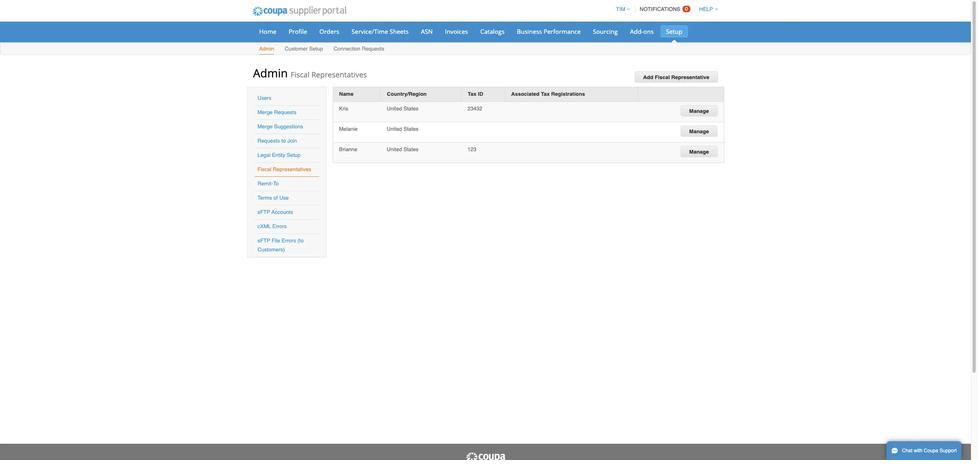 Task type: describe. For each thing, give the bounding box(es) containing it.
setup link
[[661, 25, 688, 38]]

customers)
[[258, 247, 285, 253]]

navigation containing notifications 0
[[613, 1, 718, 17]]

add-ons
[[630, 27, 654, 35]]

profile link
[[283, 25, 313, 38]]

states for 123
[[404, 146, 419, 152]]

service/time sheets
[[352, 27, 409, 35]]

to
[[281, 138, 286, 144]]

fiscal representatives
[[258, 166, 311, 173]]

2 manage link from the top
[[681, 125, 718, 137]]

terms
[[258, 195, 272, 201]]

brianne
[[339, 146, 357, 152]]

sftp accounts
[[258, 209, 293, 215]]

use
[[279, 195, 289, 201]]

23432
[[468, 105, 482, 112]]

add
[[643, 74, 653, 80]]

accounts
[[271, 209, 293, 215]]

1 vertical spatial representatives
[[273, 166, 311, 173]]

sftp for sftp accounts
[[258, 209, 270, 215]]

asn link
[[416, 25, 438, 38]]

users
[[258, 95, 271, 101]]

customer setup link
[[284, 44, 324, 55]]

connection requests
[[334, 46, 384, 52]]

sftp file errors (to customers)
[[258, 238, 304, 253]]

chat with coupa support button
[[887, 442, 962, 460]]

errors inside sftp file errors (to customers)
[[282, 238, 296, 244]]

united for brianne
[[387, 146, 402, 152]]

connection
[[334, 46, 360, 52]]

tim link
[[613, 6, 630, 12]]

admin for admin
[[259, 46, 274, 52]]

(to
[[298, 238, 304, 244]]

add fiscal representative link
[[635, 71, 718, 83]]

terms of use
[[258, 195, 289, 201]]

merge requests link
[[258, 109, 296, 115]]

of
[[273, 195, 278, 201]]

representatives inside admin fiscal representatives
[[311, 70, 367, 80]]

legal
[[258, 152, 271, 158]]

notifications 0
[[640, 6, 688, 12]]

manage for 23432
[[689, 108, 709, 114]]

help
[[699, 6, 713, 12]]

asn
[[421, 27, 433, 35]]

2 vertical spatial requests
[[258, 138, 280, 144]]

chat
[[902, 448, 913, 454]]

sftp for sftp file errors (to customers)
[[258, 238, 270, 244]]

remit-
[[258, 181, 273, 187]]

requests for merge requests
[[274, 109, 296, 115]]

fiscal for add
[[655, 74, 670, 80]]

customer setup
[[285, 46, 323, 52]]

123
[[468, 146, 476, 152]]

united states for brianne
[[387, 146, 419, 152]]

0
[[685, 6, 688, 12]]

sheets
[[390, 27, 409, 35]]

united states for kris
[[387, 105, 419, 112]]

tim
[[616, 6, 625, 12]]

support
[[940, 448, 957, 454]]

united for melanie
[[387, 126, 402, 132]]

tax id
[[468, 91, 483, 97]]

add-ons link
[[625, 25, 659, 38]]

united states for melanie
[[387, 126, 419, 132]]

requests for connection requests
[[362, 46, 384, 52]]

orders
[[319, 27, 339, 35]]

file
[[272, 238, 280, 244]]

cxml
[[258, 224, 271, 230]]

customer
[[285, 46, 308, 52]]

2 tax from the left
[[541, 91, 550, 97]]

requests to join link
[[258, 138, 297, 144]]

manage for 123
[[689, 149, 709, 155]]

admin for admin fiscal representatives
[[253, 65, 288, 81]]

business performance
[[517, 27, 581, 35]]

id
[[478, 91, 483, 97]]

cxml errors link
[[258, 224, 287, 230]]

registrations
[[551, 91, 585, 97]]

join
[[287, 138, 297, 144]]

merge requests
[[258, 109, 296, 115]]

admin fiscal representatives
[[253, 65, 367, 81]]

entity
[[272, 152, 285, 158]]

manage link for 23432
[[681, 105, 718, 116]]

catalogs
[[480, 27, 505, 35]]

setup inside setup link
[[666, 27, 683, 35]]

admin link
[[259, 44, 275, 55]]

merge for merge suggestions
[[258, 124, 273, 130]]

0 horizontal spatial setup
[[287, 152, 301, 158]]

service/time sheets link
[[346, 25, 414, 38]]

sourcing
[[593, 27, 618, 35]]

invoices link
[[440, 25, 473, 38]]



Task type: vqa. For each thing, say whether or not it's contained in the screenshot.
the rightmost for
no



Task type: locate. For each thing, give the bounding box(es) containing it.
2 united states from the top
[[387, 126, 419, 132]]

1 vertical spatial errors
[[282, 238, 296, 244]]

add fiscal representative
[[643, 74, 709, 80]]

merge suggestions link
[[258, 124, 303, 130]]

fiscal representatives link
[[258, 166, 311, 173]]

1 united states from the top
[[387, 105, 419, 112]]

sftp
[[258, 209, 270, 215], [258, 238, 270, 244]]

sftp inside sftp file errors (to customers)
[[258, 238, 270, 244]]

0 horizontal spatial coupa supplier portal image
[[247, 1, 352, 22]]

sftp accounts link
[[258, 209, 293, 215]]

notifications
[[640, 6, 680, 12]]

tax left id
[[468, 91, 477, 97]]

errors
[[272, 224, 287, 230], [282, 238, 296, 244]]

requests up suggestions
[[274, 109, 296, 115]]

profile
[[289, 27, 307, 35]]

associated
[[511, 91, 540, 97]]

0 vertical spatial coupa supplier portal image
[[247, 1, 352, 22]]

help link
[[696, 6, 718, 12]]

business performance link
[[512, 25, 586, 38]]

fiscal down legal
[[258, 166, 271, 173]]

tax
[[468, 91, 477, 97], [541, 91, 550, 97]]

fiscal down the customer setup link
[[291, 70, 310, 80]]

manage
[[689, 108, 709, 114], [689, 128, 709, 134], [689, 149, 709, 155]]

2 merge from the top
[[258, 124, 273, 130]]

add-
[[630, 27, 643, 35]]

2 vertical spatial united states
[[387, 146, 419, 152]]

requests
[[362, 46, 384, 52], [274, 109, 296, 115], [258, 138, 280, 144]]

home
[[259, 27, 277, 35]]

kris
[[339, 105, 348, 112]]

representatives up name
[[311, 70, 367, 80]]

1 horizontal spatial tax
[[541, 91, 550, 97]]

fiscal for admin
[[291, 70, 310, 80]]

2 vertical spatial setup
[[287, 152, 301, 158]]

3 manage link from the top
[[681, 146, 718, 157]]

remit-to link
[[258, 181, 279, 187]]

1 horizontal spatial setup
[[309, 46, 323, 52]]

3 united states from the top
[[387, 146, 419, 152]]

merge down users link
[[258, 109, 273, 115]]

2 vertical spatial united
[[387, 146, 402, 152]]

1 merge from the top
[[258, 109, 273, 115]]

0 vertical spatial admin
[[259, 46, 274, 52]]

0 horizontal spatial tax
[[468, 91, 477, 97]]

1 vertical spatial sftp
[[258, 238, 270, 244]]

0 vertical spatial merge
[[258, 109, 273, 115]]

1 tax from the left
[[468, 91, 477, 97]]

2 sftp from the top
[[258, 238, 270, 244]]

requests left to
[[258, 138, 280, 144]]

1 horizontal spatial coupa supplier portal image
[[465, 452, 506, 460]]

2 manage from the top
[[689, 128, 709, 134]]

legal entity setup link
[[258, 152, 301, 158]]

0 vertical spatial manage link
[[681, 105, 718, 116]]

manage link
[[681, 105, 718, 116], [681, 125, 718, 137], [681, 146, 718, 157]]

orders link
[[314, 25, 345, 38]]

admin down home
[[259, 46, 274, 52]]

united states
[[387, 105, 419, 112], [387, 126, 419, 132], [387, 146, 419, 152]]

requests inside "link"
[[362, 46, 384, 52]]

2 vertical spatial manage link
[[681, 146, 718, 157]]

representatives down legal entity setup link
[[273, 166, 311, 173]]

1 vertical spatial manage
[[689, 128, 709, 134]]

fiscal right add
[[655, 74, 670, 80]]

0 vertical spatial representatives
[[311, 70, 367, 80]]

with
[[914, 448, 923, 454]]

sourcing link
[[588, 25, 623, 38]]

representatives
[[311, 70, 367, 80], [273, 166, 311, 173]]

admin down admin link
[[253, 65, 288, 81]]

0 vertical spatial requests
[[362, 46, 384, 52]]

users link
[[258, 95, 271, 101]]

invoices
[[445, 27, 468, 35]]

suggestions
[[274, 124, 303, 130]]

name
[[339, 91, 354, 97]]

setup right the customer
[[309, 46, 323, 52]]

2 horizontal spatial setup
[[666, 27, 683, 35]]

terms of use link
[[258, 195, 289, 201]]

country/region
[[387, 91, 427, 97]]

associated tax registrations
[[511, 91, 585, 97]]

navigation
[[613, 1, 718, 17]]

requests down the service/time
[[362, 46, 384, 52]]

states
[[404, 105, 419, 112], [404, 126, 419, 132], [404, 146, 419, 152]]

0 vertical spatial manage
[[689, 108, 709, 114]]

requests to join
[[258, 138, 297, 144]]

states for 23432
[[404, 105, 419, 112]]

1 manage from the top
[[689, 108, 709, 114]]

business
[[517, 27, 542, 35]]

2 horizontal spatial fiscal
[[655, 74, 670, 80]]

united
[[387, 105, 402, 112], [387, 126, 402, 132], [387, 146, 402, 152]]

admin
[[259, 46, 274, 52], [253, 65, 288, 81]]

0 vertical spatial united states
[[387, 105, 419, 112]]

3 manage from the top
[[689, 149, 709, 155]]

0 vertical spatial united
[[387, 105, 402, 112]]

0 vertical spatial errors
[[272, 224, 287, 230]]

representative
[[671, 74, 709, 80]]

1 sftp from the top
[[258, 209, 270, 215]]

1 vertical spatial coupa supplier portal image
[[465, 452, 506, 460]]

1 vertical spatial admin
[[253, 65, 288, 81]]

2 states from the top
[[404, 126, 419, 132]]

errors left (to
[[282, 238, 296, 244]]

performance
[[544, 27, 581, 35]]

setup down notifications 0
[[666, 27, 683, 35]]

1 vertical spatial setup
[[309, 46, 323, 52]]

home link
[[254, 25, 282, 38]]

2 united from the top
[[387, 126, 402, 132]]

0 vertical spatial states
[[404, 105, 419, 112]]

merge down 'merge requests'
[[258, 124, 273, 130]]

1 states from the top
[[404, 105, 419, 112]]

remit-to
[[258, 181, 279, 187]]

cxml errors
[[258, 224, 287, 230]]

1 united from the top
[[387, 105, 402, 112]]

manage link for 123
[[681, 146, 718, 157]]

3 states from the top
[[404, 146, 419, 152]]

0 vertical spatial sftp
[[258, 209, 270, 215]]

merge suggestions
[[258, 124, 303, 130]]

melanie
[[339, 126, 358, 132]]

coupa
[[924, 448, 938, 454]]

1 vertical spatial united
[[387, 126, 402, 132]]

setup inside the customer setup link
[[309, 46, 323, 52]]

0 vertical spatial setup
[[666, 27, 683, 35]]

1 vertical spatial states
[[404, 126, 419, 132]]

fiscal inside admin fiscal representatives
[[291, 70, 310, 80]]

sftp file errors (to customers) link
[[258, 238, 304, 253]]

connection requests link
[[333, 44, 385, 55]]

merge for merge requests
[[258, 109, 273, 115]]

legal entity setup
[[258, 152, 301, 158]]

1 vertical spatial requests
[[274, 109, 296, 115]]

to
[[273, 181, 279, 187]]

service/time
[[352, 27, 388, 35]]

3 united from the top
[[387, 146, 402, 152]]

sftp up cxml
[[258, 209, 270, 215]]

errors down accounts
[[272, 224, 287, 230]]

1 vertical spatial manage link
[[681, 125, 718, 137]]

united for kris
[[387, 105, 402, 112]]

0 horizontal spatial fiscal
[[258, 166, 271, 173]]

ons
[[643, 27, 654, 35]]

1 manage link from the top
[[681, 105, 718, 116]]

2 vertical spatial manage
[[689, 149, 709, 155]]

1 vertical spatial united states
[[387, 126, 419, 132]]

2 vertical spatial states
[[404, 146, 419, 152]]

catalogs link
[[475, 25, 510, 38]]

1 vertical spatial merge
[[258, 124, 273, 130]]

tax right associated
[[541, 91, 550, 97]]

coupa supplier portal image
[[247, 1, 352, 22], [465, 452, 506, 460]]

1 horizontal spatial fiscal
[[291, 70, 310, 80]]

sftp up customers)
[[258, 238, 270, 244]]

fiscal
[[291, 70, 310, 80], [655, 74, 670, 80], [258, 166, 271, 173]]

merge
[[258, 109, 273, 115], [258, 124, 273, 130]]

setup down join
[[287, 152, 301, 158]]



